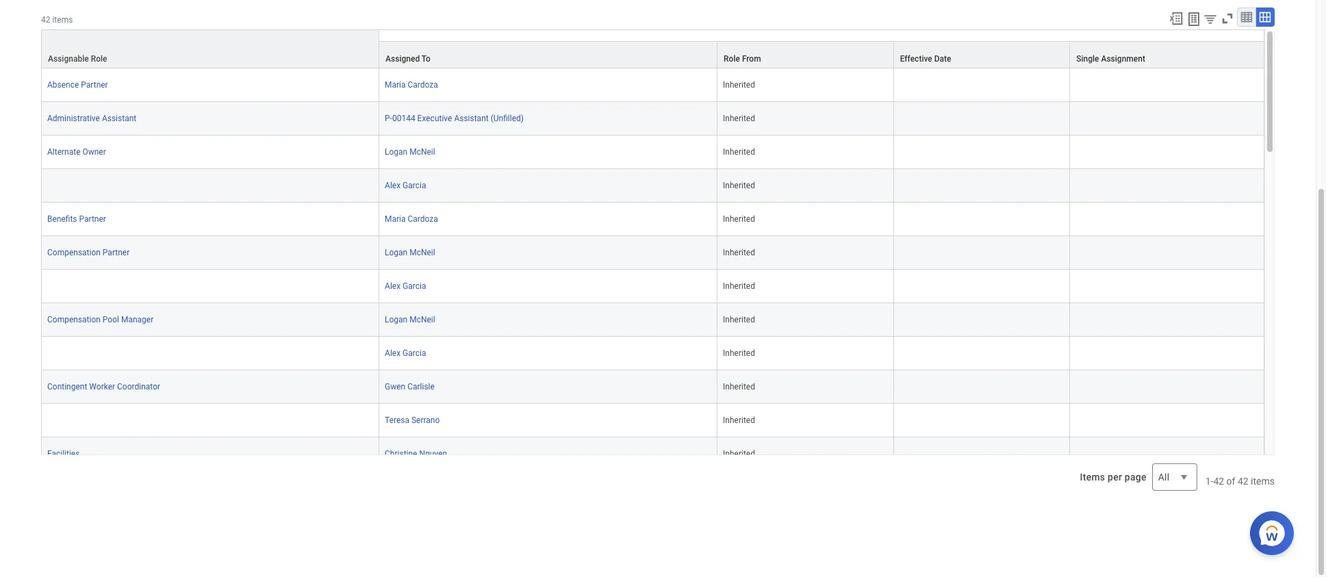 Task type: locate. For each thing, give the bounding box(es) containing it.
1 alex garcia link from the top
[[385, 178, 426, 190]]

alex garcia link
[[385, 178, 426, 190], [385, 278, 426, 291], [385, 346, 426, 358]]

3 mcneil from the top
[[410, 315, 435, 324]]

2 logan mcneil link from the top
[[385, 245, 435, 257]]

42
[[41, 15, 50, 25], [1214, 476, 1225, 487], [1238, 476, 1249, 487]]

maria cardoza for 1st maria cardoza link from the bottom of the page
[[385, 214, 438, 224]]

administrative
[[47, 113, 100, 123]]

2 maria cardoza link from the top
[[385, 211, 438, 224]]

maria
[[385, 80, 406, 89], [385, 214, 406, 224]]

assigned
[[386, 54, 420, 63]]

effective
[[900, 54, 933, 63]]

1 role from the left
[[91, 54, 107, 63]]

0 vertical spatial alex garcia link
[[385, 178, 426, 190]]

role from button
[[718, 41, 893, 67]]

compensation down benefits partner on the left of page
[[47, 248, 101, 257]]

1 horizontal spatial role
[[724, 54, 740, 63]]

cell
[[894, 68, 1071, 102], [1071, 68, 1265, 102], [894, 102, 1071, 135], [1071, 102, 1265, 135], [894, 135, 1071, 169], [1071, 135, 1265, 169], [41, 169, 379, 202], [894, 169, 1071, 202], [1071, 169, 1265, 202], [894, 202, 1071, 236], [1071, 202, 1265, 236], [894, 236, 1071, 270], [1071, 236, 1265, 270], [41, 270, 379, 303], [894, 270, 1071, 303], [1071, 270, 1265, 303], [894, 303, 1071, 337], [1071, 303, 1265, 337], [41, 337, 379, 370], [894, 337, 1071, 370], [1071, 337, 1265, 370], [894, 370, 1071, 404], [1071, 370, 1265, 404], [41, 404, 379, 437], [894, 404, 1071, 437], [1071, 404, 1265, 437], [894, 437, 1071, 471], [1071, 437, 1265, 471]]

alex garcia for 9th row from the bottom
[[385, 180, 426, 190]]

to
[[422, 54, 431, 63]]

maria cardoza for second maria cardoza link from the bottom of the page
[[385, 80, 438, 89]]

0 vertical spatial alex
[[385, 180, 401, 190]]

partner inside compensation partner "link"
[[103, 248, 130, 257]]

2 mcneil from the top
[[410, 248, 435, 257]]

carlisle
[[408, 382, 435, 391]]

alex garcia link for tenth row from the top of the page
[[385, 346, 426, 358]]

alex
[[385, 180, 401, 190], [385, 281, 401, 291], [385, 348, 401, 358]]

1 vertical spatial logan mcneil
[[385, 248, 435, 257]]

2 maria from the top
[[385, 214, 406, 224]]

0 vertical spatial logan
[[385, 147, 408, 157]]

2 inherited from the top
[[723, 113, 755, 123]]

0 vertical spatial compensation
[[47, 248, 101, 257]]

compensation left pool
[[47, 315, 101, 324]]

page
[[1125, 472, 1147, 483]]

1-42 of 42 items status
[[1206, 474, 1275, 488]]

5 inherited from the top
[[723, 214, 755, 224]]

compensation pool manager
[[47, 315, 154, 324]]

row containing alternate owner
[[41, 135, 1265, 169]]

42 left 'of'
[[1214, 476, 1225, 487]]

absence partner link
[[47, 77, 108, 89]]

2 alex from the top
[[385, 281, 401, 291]]

3 row from the top
[[41, 102, 1265, 135]]

assistant inside 'link'
[[102, 113, 136, 123]]

items per page element
[[1078, 455, 1198, 499]]

2 compensation from the top
[[47, 315, 101, 324]]

1 maria cardoza from the top
[[385, 80, 438, 89]]

1 vertical spatial items
[[1251, 476, 1275, 487]]

7 row from the top
[[41, 236, 1265, 270]]

alex garcia
[[385, 180, 426, 190], [385, 281, 426, 291], [385, 348, 426, 358]]

1 assistant from the left
[[102, 113, 136, 123]]

1 garcia from the top
[[403, 180, 426, 190]]

3 garcia from the top
[[403, 348, 426, 358]]

0 vertical spatial maria
[[385, 80, 406, 89]]

compensation inside "link"
[[47, 248, 101, 257]]

2 maria cardoza from the top
[[385, 214, 438, 224]]

facilities link
[[47, 446, 80, 459]]

manager
[[121, 315, 154, 324]]

1 logan from the top
[[385, 147, 408, 157]]

partner inside benefits partner link
[[79, 214, 106, 224]]

1 vertical spatial maria cardoza
[[385, 214, 438, 224]]

2 vertical spatial garcia
[[403, 348, 426, 358]]

1 compensation from the top
[[47, 248, 101, 257]]

maria for 1st maria cardoza link from the bottom of the page
[[385, 214, 406, 224]]

logan mcneil for compensation partner
[[385, 248, 435, 257]]

2 vertical spatial mcneil
[[410, 315, 435, 324]]

row containing benefits partner
[[41, 202, 1265, 236]]

alex for tenth row from the top of the page
[[385, 348, 401, 358]]

of
[[1227, 476, 1236, 487]]

2 vertical spatial partner
[[103, 248, 130, 257]]

1 vertical spatial maria cardoza link
[[385, 211, 438, 224]]

3 logan from the top
[[385, 315, 408, 324]]

6 inherited from the top
[[723, 248, 755, 257]]

1 alex from the top
[[385, 180, 401, 190]]

0 vertical spatial alex garcia
[[385, 180, 426, 190]]

assistant
[[102, 113, 136, 123], [454, 113, 489, 123]]

2 alex garcia from the top
[[385, 281, 426, 291]]

maria cardoza link
[[385, 77, 438, 89], [385, 211, 438, 224]]

garcia for tenth row from the top of the page
[[403, 348, 426, 358]]

0 vertical spatial maria cardoza link
[[385, 77, 438, 89]]

3 logan mcneil link from the top
[[385, 312, 435, 324]]

3 alex garcia link from the top
[[385, 346, 426, 358]]

row
[[41, 41, 1265, 68], [41, 68, 1265, 102], [41, 102, 1265, 135], [41, 135, 1265, 169], [41, 169, 1265, 202], [41, 202, 1265, 236], [41, 236, 1265, 270], [41, 270, 1265, 303], [41, 303, 1265, 337], [41, 337, 1265, 370], [41, 370, 1265, 404], [41, 404, 1265, 437], [41, 437, 1265, 471]]

3 alex garcia from the top
[[385, 348, 426, 358]]

role left from on the top right
[[724, 54, 740, 63]]

8 inherited from the top
[[723, 315, 755, 324]]

partner
[[81, 80, 108, 89], [79, 214, 106, 224], [103, 248, 130, 257]]

1 vertical spatial garcia
[[403, 281, 426, 291]]

row containing administrative assistant
[[41, 102, 1265, 135]]

maria for second maria cardoza link from the bottom of the page
[[385, 80, 406, 89]]

1 vertical spatial cardoza
[[408, 214, 438, 224]]

1 vertical spatial alex
[[385, 281, 401, 291]]

logan for alternate owner
[[385, 147, 408, 157]]

workday assistant region
[[1251, 506, 1300, 555]]

12 row from the top
[[41, 404, 1265, 437]]

2 vertical spatial logan mcneil link
[[385, 312, 435, 324]]

role
[[91, 54, 107, 63], [724, 54, 740, 63]]

1 mcneil from the top
[[410, 147, 435, 157]]

logan mcneil for compensation pool manager
[[385, 315, 435, 324]]

0 vertical spatial partner
[[81, 80, 108, 89]]

4 row from the top
[[41, 135, 1265, 169]]

effective date button
[[894, 41, 1070, 67]]

single
[[1077, 54, 1099, 63]]

p-00144 executive assistant (unfilled)
[[385, 113, 524, 123]]

1 vertical spatial compensation
[[47, 315, 101, 324]]

alex garcia link for sixth row from the bottom
[[385, 278, 426, 291]]

garcia
[[403, 180, 426, 190], [403, 281, 426, 291], [403, 348, 426, 358]]

7 inherited from the top
[[723, 281, 755, 291]]

single assignment button
[[1071, 41, 1264, 67]]

0 horizontal spatial role
[[91, 54, 107, 63]]

0 vertical spatial logan mcneil link
[[385, 144, 435, 157]]

partner for absence partner
[[81, 80, 108, 89]]

nguyen
[[419, 449, 447, 459]]

role inside row
[[91, 54, 107, 63]]

owner
[[83, 147, 106, 157]]

2 cardoza from the top
[[408, 214, 438, 224]]

inherited for row containing compensation partner
[[723, 248, 755, 257]]

logan mcneil link for compensation partner
[[385, 245, 435, 257]]

0 horizontal spatial assistant
[[102, 113, 136, 123]]

1 vertical spatial logan mcneil link
[[385, 245, 435, 257]]

0 vertical spatial mcneil
[[410, 147, 435, 157]]

2 vertical spatial alex garcia link
[[385, 346, 426, 358]]

2 vertical spatial logan
[[385, 315, 408, 324]]

00144
[[392, 113, 415, 123]]

select to filter grid data image
[[1203, 12, 1218, 26]]

logan
[[385, 147, 408, 157], [385, 248, 408, 257], [385, 315, 408, 324]]

assistant up the owner
[[102, 113, 136, 123]]

alex for 9th row from the bottom
[[385, 180, 401, 190]]

1 vertical spatial alex garcia
[[385, 281, 426, 291]]

3 alex from the top
[[385, 348, 401, 358]]

garcia for 9th row from the bottom
[[403, 180, 426, 190]]

row containing compensation partner
[[41, 236, 1265, 270]]

christine nguyen
[[385, 449, 447, 459]]

toolbar
[[1163, 8, 1275, 29]]

4 inherited from the top
[[723, 180, 755, 190]]

assignable role row
[[41, 29, 1265, 68]]

items right 'of'
[[1251, 476, 1275, 487]]

inherited for row containing absence partner
[[723, 80, 755, 89]]

partner right benefits
[[79, 214, 106, 224]]

row containing facilities
[[41, 437, 1265, 471]]

9 inherited from the top
[[723, 348, 755, 358]]

inherited for row containing alternate owner
[[723, 147, 755, 157]]

single assignment
[[1077, 54, 1146, 63]]

42 up assignable
[[41, 15, 50, 25]]

2 logan from the top
[[385, 248, 408, 257]]

compensation
[[47, 248, 101, 257], [47, 315, 101, 324]]

absence
[[47, 80, 79, 89]]

worker
[[89, 382, 115, 391]]

assistant left (unfilled)
[[454, 113, 489, 123]]

1 inherited from the top
[[723, 80, 755, 89]]

0 vertical spatial garcia
[[403, 180, 426, 190]]

2 row from the top
[[41, 68, 1265, 102]]

p-00144 executive assistant (unfilled) link
[[385, 111, 524, 123]]

row containing assigned to
[[41, 41, 1265, 68]]

2 vertical spatial alex garcia
[[385, 348, 426, 358]]

0 vertical spatial maria cardoza
[[385, 80, 438, 89]]

gwen carlisle
[[385, 382, 435, 391]]

row containing teresa serrano
[[41, 404, 1265, 437]]

1 logan mcneil link from the top
[[385, 144, 435, 157]]

1 horizontal spatial items
[[1251, 476, 1275, 487]]

2 vertical spatial logan mcneil
[[385, 315, 435, 324]]

partner down assignable role
[[81, 80, 108, 89]]

12 inherited from the top
[[723, 449, 755, 459]]

partner inside absence partner link
[[81, 80, 108, 89]]

1 vertical spatial mcneil
[[410, 248, 435, 257]]

3 inherited from the top
[[723, 147, 755, 157]]

9 row from the top
[[41, 303, 1265, 337]]

alternate owner
[[47, 147, 106, 157]]

p-
[[385, 113, 392, 123]]

1 cardoza from the top
[[408, 80, 438, 89]]

items
[[52, 15, 73, 25], [1251, 476, 1275, 487]]

2 assistant from the left
[[454, 113, 489, 123]]

effective date
[[900, 54, 952, 63]]

mcneil for compensation partner
[[410, 248, 435, 257]]

facilities
[[47, 449, 80, 459]]

42 right 'of'
[[1238, 476, 1249, 487]]

mcneil
[[410, 147, 435, 157], [410, 248, 435, 257], [410, 315, 435, 324]]

2 role from the left
[[724, 54, 740, 63]]

10 row from the top
[[41, 337, 1265, 370]]

partner down benefits partner on the left of page
[[103, 248, 130, 257]]

11 inherited from the top
[[723, 415, 755, 425]]

inherited for row containing benefits partner
[[723, 214, 755, 224]]

2 garcia from the top
[[403, 281, 426, 291]]

role right assignable
[[91, 54, 107, 63]]

2 vertical spatial alex
[[385, 348, 401, 358]]

coordinator
[[117, 382, 160, 391]]

1 vertical spatial maria
[[385, 214, 406, 224]]

1 vertical spatial alex garcia link
[[385, 278, 426, 291]]

inherited for 9th row from the bottom
[[723, 180, 755, 190]]

contingent
[[47, 382, 87, 391]]

executive
[[417, 113, 452, 123]]

3 logan mcneil from the top
[[385, 315, 435, 324]]

inherited
[[723, 80, 755, 89], [723, 113, 755, 123], [723, 147, 755, 157], [723, 180, 755, 190], [723, 214, 755, 224], [723, 248, 755, 257], [723, 281, 755, 291], [723, 315, 755, 324], [723, 348, 755, 358], [723, 382, 755, 391], [723, 415, 755, 425], [723, 449, 755, 459]]

10 inherited from the top
[[723, 382, 755, 391]]

christine nguyen link
[[385, 446, 447, 459]]

contingent worker coordinator link
[[47, 379, 160, 391]]

christine
[[385, 449, 417, 459]]

maria cardoza
[[385, 80, 438, 89], [385, 214, 438, 224]]

2 alex garcia link from the top
[[385, 278, 426, 291]]

assignable role button
[[42, 30, 379, 67]]

items up assignable
[[52, 15, 73, 25]]

partner for compensation partner
[[103, 248, 130, 257]]

0 vertical spatial logan mcneil
[[385, 147, 435, 157]]

1 horizontal spatial assistant
[[454, 113, 489, 123]]

6 row from the top
[[41, 202, 1265, 236]]

2 logan mcneil from the top
[[385, 248, 435, 257]]

alex for sixth row from the bottom
[[385, 281, 401, 291]]

teresa serrano link
[[385, 413, 440, 425]]

administrative assistant link
[[47, 111, 136, 123]]

1 vertical spatial partner
[[79, 214, 106, 224]]

13 row from the top
[[41, 437, 1265, 471]]

1 row from the top
[[41, 41, 1265, 68]]

inherited for row containing facilities
[[723, 449, 755, 459]]

logan mcneil link
[[385, 144, 435, 157], [385, 245, 435, 257], [385, 312, 435, 324]]

1 maria from the top
[[385, 80, 406, 89]]

logan mcneil
[[385, 147, 435, 157], [385, 248, 435, 257], [385, 315, 435, 324]]

0 vertical spatial cardoza
[[408, 80, 438, 89]]

cardoza
[[408, 80, 438, 89], [408, 214, 438, 224]]

0 horizontal spatial items
[[52, 15, 73, 25]]

1 logan mcneil from the top
[[385, 147, 435, 157]]

11 row from the top
[[41, 370, 1265, 404]]

1 alex garcia from the top
[[385, 180, 426, 190]]

1 vertical spatial logan
[[385, 248, 408, 257]]



Task type: vqa. For each thing, say whether or not it's contained in the screenshot.


Task type: describe. For each thing, give the bounding box(es) containing it.
alex garcia link for 9th row from the bottom
[[385, 178, 426, 190]]

garcia for sixth row from the bottom
[[403, 281, 426, 291]]

from
[[742, 54, 761, 63]]

fullscreen image
[[1220, 11, 1235, 26]]

inherited for tenth row from the top of the page
[[723, 348, 755, 358]]

assignable
[[48, 54, 89, 63]]

role inside row
[[724, 54, 740, 63]]

compensation for compensation partner
[[47, 248, 101, 257]]

assignment
[[1102, 54, 1146, 63]]

logan mcneil link for alternate owner
[[385, 144, 435, 157]]

per
[[1108, 472, 1123, 483]]

1-42 of 42 items
[[1206, 476, 1275, 487]]

items inside status
[[1251, 476, 1275, 487]]

2 horizontal spatial 42
[[1238, 476, 1249, 487]]

inherited for row containing administrative assistant
[[723, 113, 755, 123]]

contingent worker coordinator
[[47, 382, 160, 391]]

logan for compensation partner
[[385, 248, 408, 257]]

1-
[[1206, 476, 1214, 487]]

inherited for row containing compensation pool manager
[[723, 315, 755, 324]]

compensation partner
[[47, 248, 130, 257]]

1 maria cardoza link from the top
[[385, 77, 438, 89]]

gwen
[[385, 382, 406, 391]]

inherited for sixth row from the bottom
[[723, 281, 755, 291]]

export to worksheets image
[[1186, 11, 1203, 28]]

8 row from the top
[[41, 270, 1265, 303]]

partner for benefits partner
[[79, 214, 106, 224]]

logan for compensation pool manager
[[385, 315, 408, 324]]

alex garcia for tenth row from the top of the page
[[385, 348, 426, 358]]

mcneil for compensation pool manager
[[410, 315, 435, 324]]

alternate
[[47, 147, 80, 157]]

1 horizontal spatial 42
[[1214, 476, 1225, 487]]

items per page
[[1080, 472, 1147, 483]]

pool
[[103, 315, 119, 324]]

cardoza for 1st maria cardoza link from the bottom of the page
[[408, 214, 438, 224]]

alex garcia for sixth row from the bottom
[[385, 281, 426, 291]]

mcneil for alternate owner
[[410, 147, 435, 157]]

export to excel image
[[1169, 11, 1184, 26]]

0 horizontal spatial 42
[[41, 15, 50, 25]]

logan mcneil for alternate owner
[[385, 147, 435, 157]]

cardoza for second maria cardoza link from the bottom of the page
[[408, 80, 438, 89]]

teresa
[[385, 415, 410, 425]]

assigned to
[[386, 54, 431, 63]]

inherited for row containing teresa serrano
[[723, 415, 755, 425]]

expand table image
[[1259, 11, 1272, 24]]

gwen carlisle link
[[385, 379, 435, 391]]

row containing contingent worker coordinator
[[41, 370, 1265, 404]]

compensation pool manager link
[[47, 312, 154, 324]]

benefits partner link
[[47, 211, 106, 224]]

role from
[[724, 54, 761, 63]]

row containing absence partner
[[41, 68, 1265, 102]]

administrative assistant
[[47, 113, 136, 123]]

assignable role
[[48, 54, 107, 63]]

42 items
[[41, 15, 73, 25]]

compensation for compensation pool manager
[[47, 315, 101, 324]]

table image
[[1240, 11, 1254, 24]]

alternate owner link
[[47, 144, 106, 157]]

serrano
[[412, 415, 440, 425]]

logan mcneil link for compensation pool manager
[[385, 312, 435, 324]]

items
[[1080, 472, 1106, 483]]

inherited for row containing contingent worker coordinator
[[723, 382, 755, 391]]

assigned to button
[[379, 41, 717, 67]]

date
[[935, 54, 952, 63]]

absence partner
[[47, 80, 108, 89]]

row containing compensation pool manager
[[41, 303, 1265, 337]]

benefits partner
[[47, 214, 106, 224]]

benefits
[[47, 214, 77, 224]]

5 row from the top
[[41, 169, 1265, 202]]

0 vertical spatial items
[[52, 15, 73, 25]]

teresa serrano
[[385, 415, 440, 425]]

(unfilled)
[[491, 113, 524, 123]]

compensation partner link
[[47, 245, 130, 257]]



